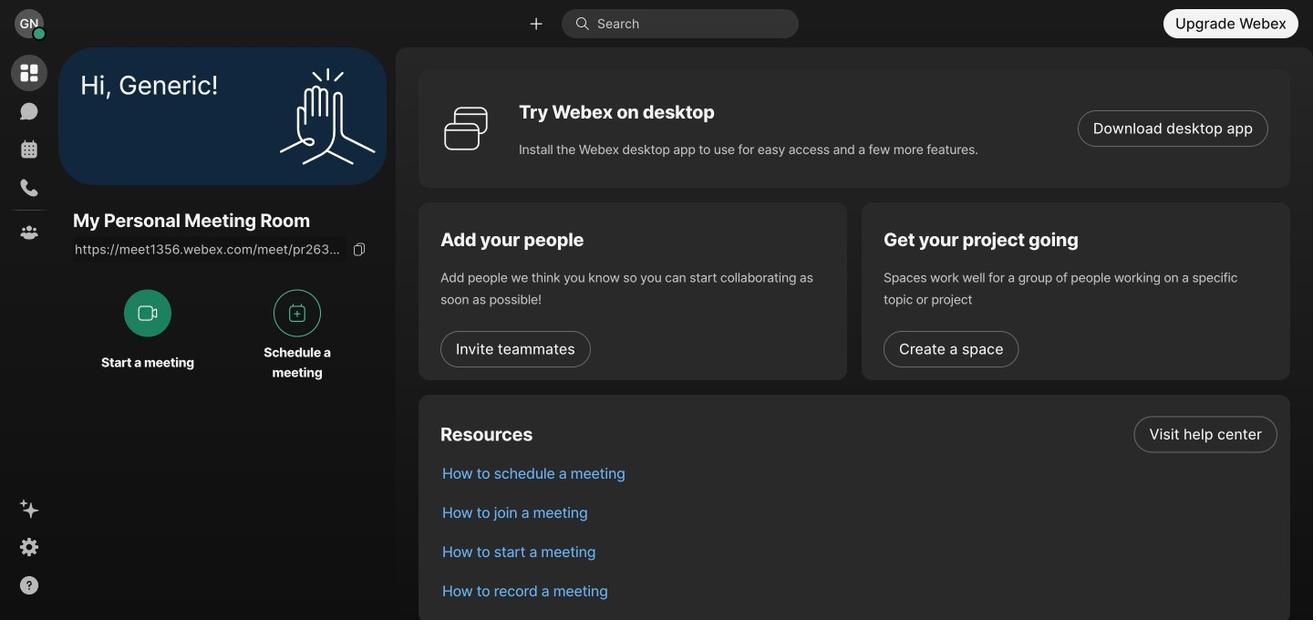 Task type: describe. For each thing, give the bounding box(es) containing it.
1 list item from the top
[[428, 415, 1290, 454]]

5 list item from the top
[[428, 572, 1290, 611]]

two hands high fiving image
[[273, 62, 382, 171]]

4 list item from the top
[[428, 533, 1290, 572]]



Task type: vqa. For each thing, say whether or not it's contained in the screenshot.
creation element
no



Task type: locate. For each thing, give the bounding box(es) containing it.
navigation
[[0, 47, 58, 620]]

2 list item from the top
[[428, 454, 1290, 493]]

webex tab list
[[11, 55, 47, 251]]

3 list item from the top
[[428, 493, 1290, 533]]

list item
[[428, 415, 1290, 454], [428, 454, 1290, 493], [428, 493, 1290, 533], [428, 533, 1290, 572], [428, 572, 1290, 611]]

None text field
[[73, 236, 347, 262]]



